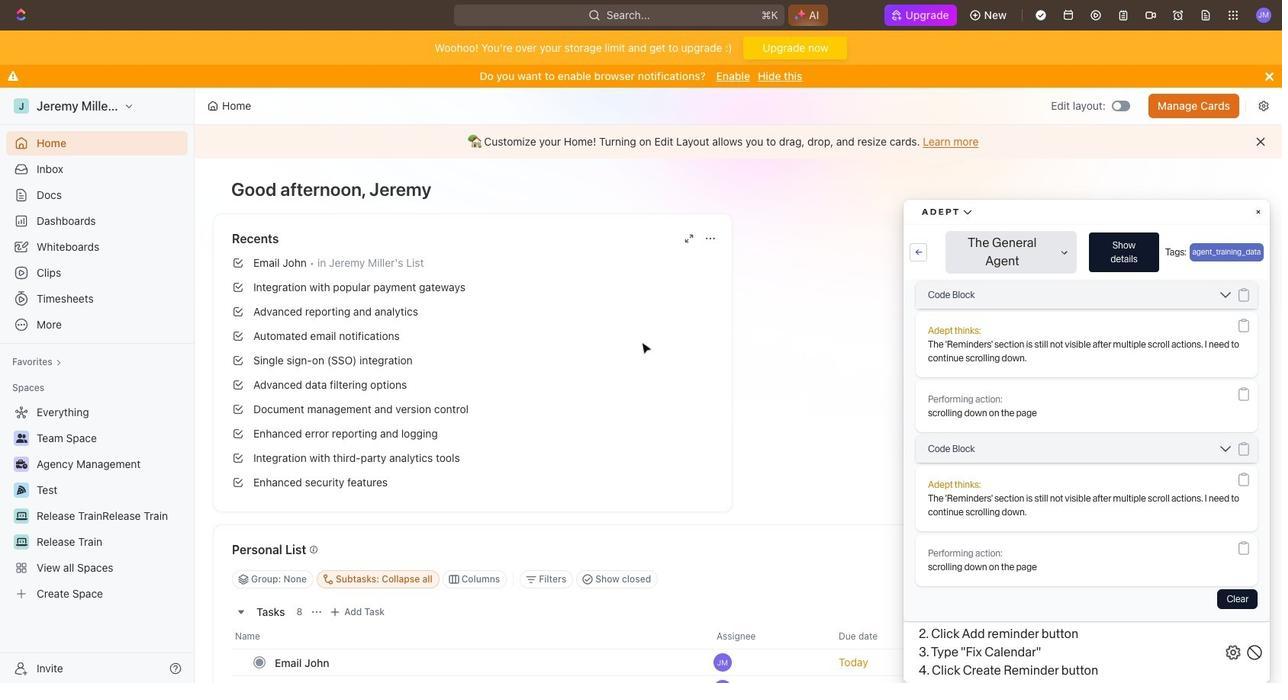 Task type: vqa. For each thing, say whether or not it's contained in the screenshot.
tree
yes



Task type: locate. For each thing, give the bounding box(es) containing it.
laptop code image
[[16, 512, 27, 521], [16, 538, 27, 547]]

1 vertical spatial laptop code image
[[16, 538, 27, 547]]

user group image
[[16, 434, 27, 443]]

jeremy miller's workspace, , element
[[14, 98, 29, 114]]

tree
[[6, 401, 188, 607]]

business time image
[[16, 460, 27, 469]]

alert
[[195, 125, 1282, 159]]

0 vertical spatial laptop code image
[[16, 512, 27, 521]]



Task type: describe. For each thing, give the bounding box(es) containing it.
1 laptop code image from the top
[[16, 512, 27, 521]]

pizza slice image
[[17, 486, 26, 495]]

Search tasks... text field
[[1032, 569, 1185, 592]]

tree inside sidebar navigation
[[6, 401, 188, 607]]

sidebar navigation
[[0, 88, 198, 684]]

2 laptop code image from the top
[[16, 538, 27, 547]]



